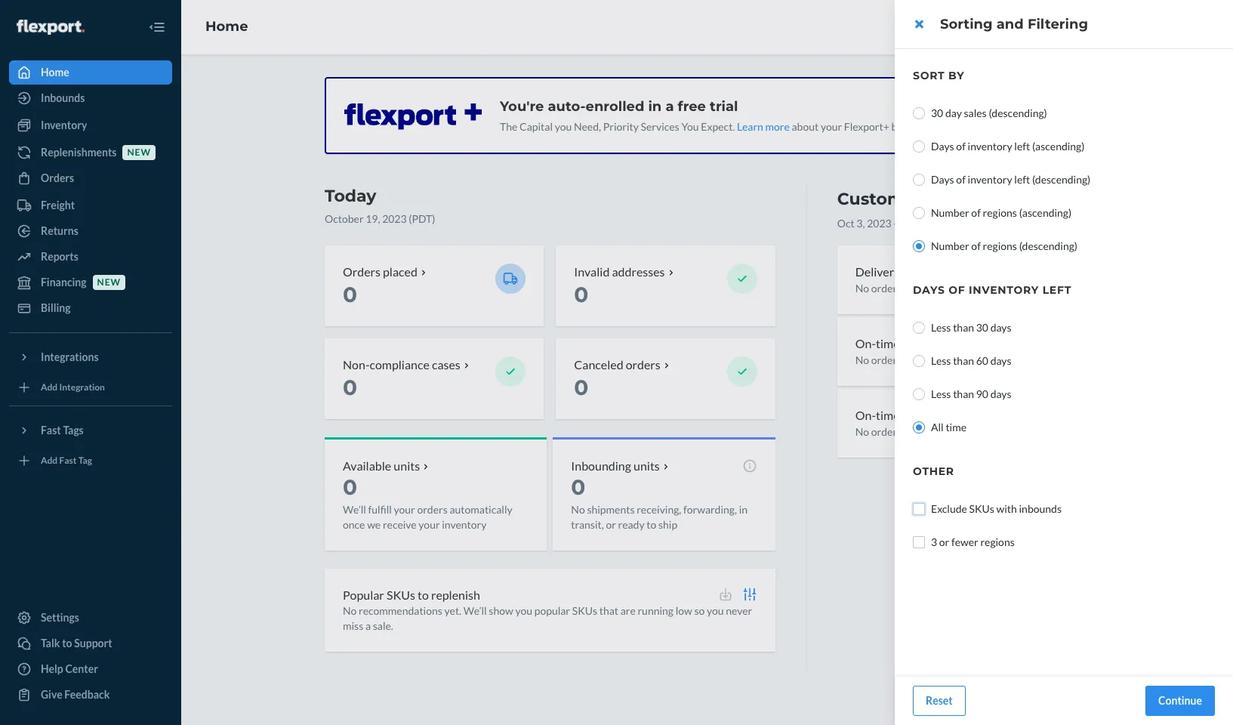 Task type: locate. For each thing, give the bounding box(es) containing it.
of up number of regions (descending)
[[972, 206, 981, 219]]

days up the less than 30 days
[[913, 283, 945, 297]]

of up number of regions (ascending) at the top of the page
[[957, 173, 966, 186]]

30 up "60"
[[977, 321, 989, 334]]

exclude skus with inbounds
[[931, 502, 1062, 515]]

(descending)
[[989, 107, 1048, 119], [1033, 173, 1091, 186], [1020, 239, 1078, 252]]

number up days of inventory left
[[931, 239, 970, 252]]

left down number of regions (descending)
[[1043, 283, 1072, 297]]

regions up number of regions (descending)
[[983, 206, 1017, 219]]

2 vertical spatial left
[[1043, 283, 1072, 297]]

0 vertical spatial (ascending)
[[1033, 140, 1085, 153]]

of for number of regions (descending)
[[972, 239, 981, 252]]

inventory up number of regions (ascending) at the top of the page
[[968, 173, 1013, 186]]

1 vertical spatial days
[[931, 173, 955, 186]]

days for less than 90 days
[[991, 388, 1012, 400]]

of up the less than 30 days
[[949, 283, 966, 297]]

days
[[931, 140, 955, 153], [931, 173, 955, 186]]

than left "60"
[[953, 354, 974, 367]]

fewer
[[952, 536, 979, 548]]

2 number from the top
[[931, 239, 970, 252]]

days of inventory left
[[913, 283, 1072, 297]]

inventory down 30 day sales (descending)
[[968, 140, 1013, 153]]

regions for (ascending)
[[983, 206, 1017, 219]]

0 vertical spatial inventory
[[968, 140, 1013, 153]]

1 vertical spatial 30
[[977, 321, 989, 334]]

inventory for days of inventory left (ascending)
[[968, 140, 1013, 153]]

0 horizontal spatial 30
[[931, 107, 944, 119]]

None radio
[[913, 240, 925, 252], [913, 322, 925, 334], [913, 388, 925, 400], [913, 422, 925, 434], [913, 240, 925, 252], [913, 322, 925, 334], [913, 388, 925, 400], [913, 422, 925, 434]]

0 vertical spatial regions
[[983, 206, 1017, 219]]

days down days of inventory left
[[991, 321, 1012, 334]]

less up the less than 60 days
[[931, 321, 951, 334]]

less than 60 days
[[931, 354, 1012, 367]]

filtering
[[1028, 16, 1089, 32]]

than up the less than 60 days
[[953, 321, 974, 334]]

1 less from the top
[[931, 321, 951, 334]]

less for less than 60 days
[[931, 354, 951, 367]]

number
[[931, 206, 970, 219], [931, 239, 970, 252]]

2 vertical spatial (descending)
[[1020, 239, 1078, 252]]

2 vertical spatial less
[[931, 388, 951, 400]]

1 vertical spatial number
[[931, 239, 970, 252]]

1 vertical spatial (descending)
[[1033, 173, 1091, 186]]

0 vertical spatial than
[[953, 321, 974, 334]]

2 less from the top
[[931, 354, 951, 367]]

regions
[[983, 206, 1017, 219], [983, 239, 1017, 252], [981, 536, 1015, 548]]

(descending) up days of inventory left (ascending)
[[989, 107, 1048, 119]]

than left 90
[[953, 388, 974, 400]]

than
[[953, 321, 974, 334], [953, 354, 974, 367], [953, 388, 974, 400]]

of for days of inventory left (ascending)
[[957, 140, 966, 153]]

less
[[931, 321, 951, 334], [931, 354, 951, 367], [931, 388, 951, 400]]

sales
[[964, 107, 987, 119]]

than for 30
[[953, 321, 974, 334]]

inventory
[[968, 140, 1013, 153], [968, 173, 1013, 186], [969, 283, 1039, 297]]

None checkbox
[[913, 536, 925, 548]]

sorting
[[940, 16, 993, 32]]

2 days from the top
[[931, 173, 955, 186]]

1 days from the top
[[931, 140, 955, 153]]

days right 90
[[991, 388, 1012, 400]]

(ascending) down days of inventory left (descending)
[[1020, 206, 1072, 219]]

days for less than 60 days
[[991, 354, 1012, 367]]

30 left day
[[931, 107, 944, 119]]

less left "60"
[[931, 354, 951, 367]]

1 vertical spatial left
[[1015, 173, 1031, 186]]

inventory down number of regions (descending)
[[969, 283, 1039, 297]]

days right "60"
[[991, 354, 1012, 367]]

1 horizontal spatial 30
[[977, 321, 989, 334]]

or
[[940, 536, 950, 548]]

than for 60
[[953, 354, 974, 367]]

skus
[[970, 502, 995, 515]]

1 vertical spatial inventory
[[968, 173, 1013, 186]]

less for less than 30 days
[[931, 321, 951, 334]]

2 than from the top
[[953, 354, 974, 367]]

less for less than 90 days
[[931, 388, 951, 400]]

less than 30 days
[[931, 321, 1012, 334]]

2 vertical spatial than
[[953, 388, 974, 400]]

all time
[[931, 421, 967, 434]]

1 vertical spatial regions
[[983, 239, 1017, 252]]

30 day sales (descending)
[[931, 107, 1048, 119]]

of down number of regions (ascending) at the top of the page
[[972, 239, 981, 252]]

sort by
[[913, 69, 965, 82]]

60
[[977, 354, 989, 367]]

(descending) down days of inventory left (ascending)
[[1033, 173, 1091, 186]]

of down day
[[957, 140, 966, 153]]

all
[[931, 421, 944, 434]]

number of regions (descending)
[[931, 239, 1078, 252]]

0 vertical spatial less
[[931, 321, 951, 334]]

2 vertical spatial inventory
[[969, 283, 1039, 297]]

less up "all"
[[931, 388, 951, 400]]

left down days of inventory left (ascending)
[[1015, 173, 1031, 186]]

0 vertical spatial days
[[931, 140, 955, 153]]

sort
[[913, 69, 945, 82]]

1 than from the top
[[953, 321, 974, 334]]

1 vertical spatial less
[[931, 354, 951, 367]]

3 or fewer regions
[[931, 536, 1015, 548]]

than for 90
[[953, 388, 974, 400]]

regions down number of regions (ascending) at the top of the page
[[983, 239, 1017, 252]]

(descending) down number of regions (ascending) at the top of the page
[[1020, 239, 1078, 252]]

(ascending) up days of inventory left (descending)
[[1033, 140, 1085, 153]]

number for number of regions (ascending)
[[931, 206, 970, 219]]

days for less than 30 days
[[991, 321, 1012, 334]]

regions right fewer
[[981, 536, 1015, 548]]

3 less from the top
[[931, 388, 951, 400]]

0 vertical spatial number
[[931, 206, 970, 219]]

number up number of regions (descending)
[[931, 206, 970, 219]]

left for days of inventory left (ascending)
[[1015, 140, 1031, 153]]

2 vertical spatial regions
[[981, 536, 1015, 548]]

0 vertical spatial left
[[1015, 140, 1031, 153]]

days of inventory left (ascending)
[[931, 140, 1085, 153]]

exclude
[[931, 502, 968, 515]]

days
[[913, 283, 945, 297], [991, 321, 1012, 334], [991, 354, 1012, 367], [991, 388, 1012, 400]]

1 vertical spatial than
[[953, 354, 974, 367]]

of
[[957, 140, 966, 153], [957, 173, 966, 186], [972, 206, 981, 219], [972, 239, 981, 252], [949, 283, 966, 297]]

left up days of inventory left (descending)
[[1015, 140, 1031, 153]]

days of inventory left (descending)
[[931, 173, 1091, 186]]

1 number from the top
[[931, 206, 970, 219]]

None checkbox
[[913, 503, 925, 515]]

None radio
[[913, 107, 925, 119], [913, 141, 925, 153], [913, 174, 925, 186], [913, 207, 925, 219], [913, 355, 925, 367], [913, 107, 925, 119], [913, 141, 925, 153], [913, 174, 925, 186], [913, 207, 925, 219], [913, 355, 925, 367]]

30
[[931, 107, 944, 119], [977, 321, 989, 334]]

0 vertical spatial (descending)
[[989, 107, 1048, 119]]

(ascending)
[[1033, 140, 1085, 153], [1020, 206, 1072, 219]]

3 than from the top
[[953, 388, 974, 400]]

left
[[1015, 140, 1031, 153], [1015, 173, 1031, 186], [1043, 283, 1072, 297]]

days for days of inventory left (ascending)
[[931, 140, 955, 153]]



Task type: describe. For each thing, give the bounding box(es) containing it.
days for days of inventory left (descending)
[[931, 173, 955, 186]]

sorting and filtering
[[940, 16, 1089, 32]]

number for number of regions (descending)
[[931, 239, 970, 252]]

90
[[977, 388, 989, 400]]

of for days of inventory left
[[949, 283, 966, 297]]

other
[[913, 465, 955, 478]]

by
[[949, 69, 965, 82]]

left for days of inventory left
[[1043, 283, 1072, 297]]

reset
[[926, 694, 953, 707]]

less than 90 days
[[931, 388, 1012, 400]]

regions for (descending)
[[983, 239, 1017, 252]]

reset button
[[913, 686, 966, 716]]

continue button
[[1146, 686, 1215, 716]]

inbounds
[[1019, 502, 1062, 515]]

of for number of regions (ascending)
[[972, 206, 981, 219]]

with
[[997, 502, 1017, 515]]

(descending) for number of regions (descending)
[[1020, 239, 1078, 252]]

1 vertical spatial (ascending)
[[1020, 206, 1072, 219]]

inventory for days of inventory left (descending)
[[968, 173, 1013, 186]]

day
[[946, 107, 962, 119]]

(descending) for 30 day sales (descending)
[[989, 107, 1048, 119]]

close image
[[915, 18, 923, 30]]

3
[[931, 536, 938, 548]]

0 vertical spatial 30
[[931, 107, 944, 119]]

of for days of inventory left (descending)
[[957, 173, 966, 186]]

continue
[[1159, 694, 1203, 707]]

number of regions (ascending)
[[931, 206, 1072, 219]]

inventory for days of inventory left
[[969, 283, 1039, 297]]

and
[[997, 16, 1024, 32]]

left for days of inventory left (descending)
[[1015, 173, 1031, 186]]

time
[[946, 421, 967, 434]]



Task type: vqa. For each thing, say whether or not it's contained in the screenshot.
2nd Number from the top of the page
yes



